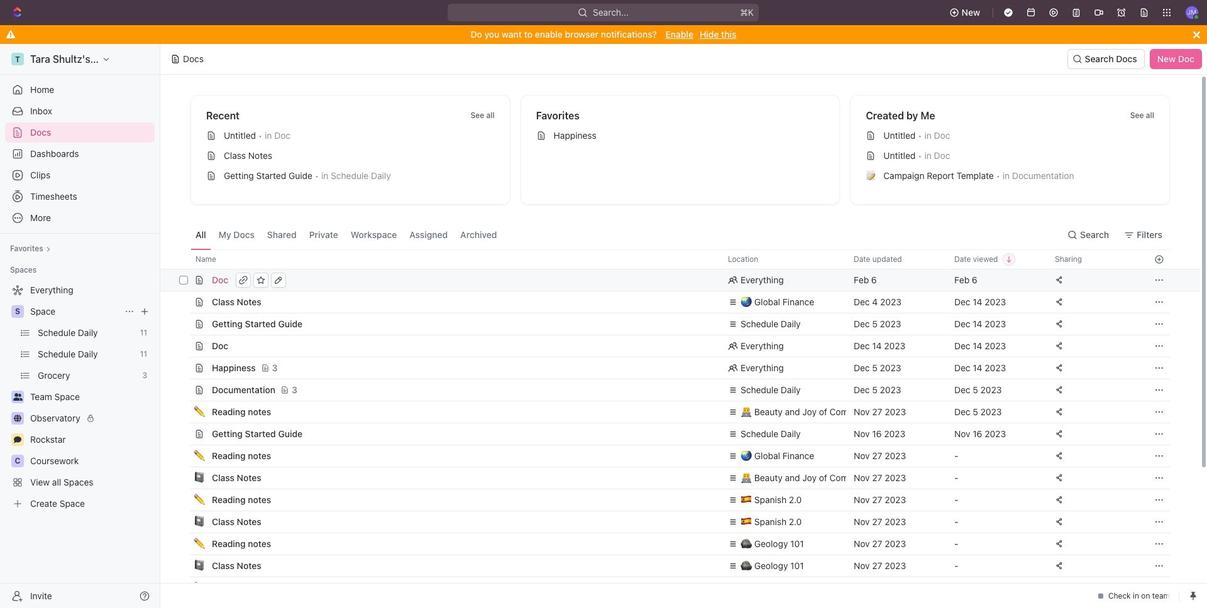 Task type: describe. For each thing, give the bounding box(es) containing it.
sidebar navigation
[[0, 44, 163, 609]]

5 cell from the left
[[1048, 578, 1148, 599]]

11 row from the top
[[177, 467, 1170, 490]]

comment image
[[14, 436, 21, 444]]

9 row from the top
[[177, 423, 1170, 446]]

12 row from the top
[[177, 489, 1170, 512]]

coursework, , element
[[11, 455, 24, 468]]

globe image
[[14, 415, 21, 423]]

5 row from the top
[[177, 335, 1170, 358]]

space, , element
[[11, 306, 24, 318]]

8 row from the top
[[177, 401, 1170, 424]]

6 row from the top
[[177, 357, 1170, 380]]

10 row from the top
[[177, 445, 1170, 468]]

2 cell from the left
[[721, 578, 846, 599]]

13 row from the top
[[177, 511, 1170, 534]]



Task type: vqa. For each thing, say whether or not it's contained in the screenshot.
Search tasks... 'Search'
no



Task type: locate. For each thing, give the bounding box(es) containing it.
2 row from the top
[[177, 269, 1170, 292]]

cell
[[177, 578, 191, 599], [721, 578, 846, 599], [846, 578, 947, 599], [947, 578, 1048, 599], [1048, 578, 1148, 599]]

1 cell from the left
[[177, 578, 191, 599]]

16 row from the top
[[177, 577, 1170, 600]]

table
[[177, 250, 1170, 609]]

jeremy miller's workspace, , element
[[11, 53, 24, 65]]

15 row from the top
[[177, 555, 1170, 578]]

3 cell from the left
[[846, 578, 947, 599]]

1 row from the top
[[177, 250, 1170, 270]]

tree
[[5, 280, 155, 514]]

4 cell from the left
[[947, 578, 1048, 599]]

user group image
[[13, 394, 22, 401]]

row
[[177, 250, 1170, 270], [177, 269, 1170, 292], [177, 291, 1170, 314], [177, 313, 1170, 336], [177, 335, 1170, 358], [177, 357, 1170, 380], [177, 379, 1170, 402], [177, 401, 1170, 424], [177, 423, 1170, 446], [177, 445, 1170, 468], [177, 467, 1170, 490], [177, 489, 1170, 512], [177, 511, 1170, 534], [177, 533, 1170, 556], [177, 555, 1170, 578], [177, 577, 1170, 600]]

14 row from the top
[[177, 533, 1170, 556]]

3 row from the top
[[177, 291, 1170, 314]]

7 row from the top
[[177, 379, 1170, 402]]

tab list
[[191, 220, 502, 250]]

4 row from the top
[[177, 313, 1170, 336]]

tree inside sidebar navigation
[[5, 280, 155, 514]]



